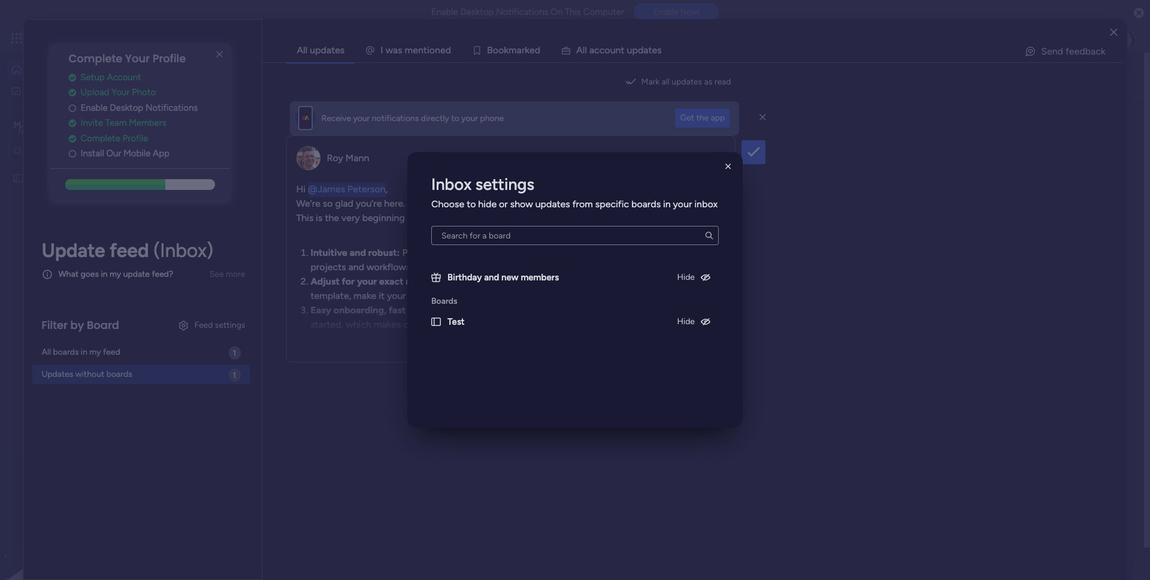 Task type: describe. For each thing, give the bounding box(es) containing it.
invite team members link
[[69, 116, 230, 130]]

enable for enable desktop notifications
[[81, 102, 108, 113]]

manage
[[425, 247, 459, 258]]

to left be
[[519, 305, 528, 316]]

inbox
[[695, 198, 718, 210]]

enable desktop notifications on this computer
[[431, 7, 625, 17]]

hide button for test
[[673, 312, 717, 331]]

test inside list box
[[28, 173, 44, 183]]

jumpstart
[[613, 290, 654, 302]]

1 n from the left
[[418, 44, 424, 56]]

2 t from the left
[[621, 44, 625, 56]]

1 vertical spatial workspace
[[350, 263, 391, 273]]

and inside it all starts with a customizable board. you can pick a ready-made template, make it your own, and choose the building blocks needed to jumpstart your work.
[[431, 290, 447, 302]]

in up updates without boards at the left
[[81, 347, 87, 357]]

projects
[[311, 261, 346, 273]]

a inside you don't have to be a techie to feel confident in getting started, which makes onboarding anyone in your team as simple as using their phone.
[[543, 305, 548, 316]]

be
[[530, 305, 541, 316]]

1 horizontal spatial management
[[271, 263, 321, 273]]

3 n from the left
[[616, 44, 621, 56]]

m for m button at the left of the page
[[249, 515, 261, 533]]

to right directly
[[452, 113, 460, 123]]

1 horizontal spatial dapulse x slim image
[[760, 112, 766, 123]]

a right a
[[590, 44, 595, 56]]

workspaces inside the good afternoon, james! quickly access your recent boards, inbox and workspaces
[[404, 75, 456, 87]]

see more
[[210, 269, 245, 279]]

0 horizontal spatial roy
[[281, 350, 296, 361]]

your left the teammates
[[338, 410, 358, 422]]

access
[[242, 75, 271, 87]]

desktop for enable desktop notifications on this computer
[[461, 7, 494, 17]]

close recently visited image
[[221, 122, 236, 136]]

mobile
[[124, 148, 151, 159]]

you inside it all starts with a customizable board. you can pick a ready-made template, make it your own, and choose the building blocks needed to jumpstart your work.
[[601, 276, 618, 287]]

inbox settings choose to hide or show updates from specific boards in your inbox
[[432, 174, 718, 210]]

0 vertical spatial updates
[[310, 44, 345, 56]]

@james peterson link
[[308, 181, 386, 197]]

customizable
[[513, 276, 570, 287]]

your up make at the left
[[357, 276, 377, 287]]

b
[[487, 44, 493, 56]]

feed settings button
[[173, 316, 250, 335]]

app
[[153, 148, 170, 159]]

onboarding
[[404, 319, 453, 330]]

photo
[[132, 87, 156, 98]]

all inside plan, manage and track all types of work, even for the most complex projects and workflows with ease.
[[504, 247, 513, 258]]

filter by board
[[42, 318, 119, 333]]

feedback
[[1066, 46, 1106, 57]]

public board image
[[13, 172, 24, 184]]

check circle image for invite
[[69, 119, 76, 128]]

setup account
[[81, 72, 141, 83]]

in inside inbox settings choose to hide or show updates from specific boards in your inbox
[[664, 198, 671, 210]]

my for my work
[[26, 85, 38, 95]]

i
[[381, 44, 383, 56]]

without
[[75, 369, 104, 380]]

2 o from the left
[[493, 44, 499, 56]]

work.
[[678, 290, 701, 302]]

simple
[[556, 319, 584, 330]]

your inside you don't have to be a techie to feel confident in getting started, which makes onboarding anyone in your team as simple as using their phone.
[[499, 319, 518, 330]]

see plans
[[210, 33, 246, 43]]

workspace inside workspace selection element
[[51, 119, 98, 130]]

on
[[551, 7, 563, 17]]

to inside it all starts with a customizable board. you can pick a ready-made template, make it your own, and choose the building blocks needed to jumpstart your work.
[[601, 290, 610, 302]]

w
[[386, 44, 393, 56]]

a up building
[[505, 276, 510, 287]]

show
[[511, 198, 533, 210]]

adoption:
[[408, 305, 451, 316]]

starts
[[458, 276, 482, 287]]

4 e from the left
[[652, 44, 658, 56]]

a right pick
[[658, 276, 663, 287]]

inbox inside inbox settings choose to hide or show updates from specific boards in your inbox
[[432, 174, 472, 194]]

1 horizontal spatial update
[[238, 310, 274, 323]]

and inside the good afternoon, james! quickly access your recent boards, inbox and workspaces
[[386, 75, 402, 87]]

of inside plan, manage and track all types of work, even for the most complex projects and workflows with ease.
[[541, 247, 551, 258]]

good afternoon, james! quickly access your recent boards, inbox and workspaces
[[207, 63, 456, 87]]

mark all updates as read button
[[620, 73, 736, 92]]

in right goes
[[101, 269, 108, 280]]

to inside hi @james peterson , we're so glad you're here. this is the very beginning of your team's journey to
[[505, 212, 514, 224]]

check circle image for setup
[[69, 73, 76, 82]]

roy mann image
[[249, 351, 273, 375]]

desktop for enable desktop notifications
[[110, 102, 143, 113]]

your for photo
[[111, 87, 130, 98]]

0 horizontal spatial as
[[544, 319, 554, 330]]

d for i w a s m e n t i o n e d
[[446, 44, 451, 56]]

your down ready-
[[657, 290, 676, 302]]

apps image
[[1020, 32, 1032, 44]]

my work button
[[7, 81, 129, 100]]

search image
[[705, 231, 715, 240]]

2 vertical spatial work
[[251, 263, 269, 273]]

see plans button
[[193, 29, 251, 47]]

settings for feed
[[215, 320, 245, 330]]

updates
[[42, 369, 73, 380]]

d for a l l a c c o u n t u p d a t e s
[[638, 44, 644, 56]]

complete profile link
[[69, 132, 230, 145]]

close update feed (inbox) image
[[221, 309, 236, 324]]

this inside hi @james peterson , we're so glad you're here. this is the very beginning of your team's journey to
[[296, 212, 314, 224]]

a right "p"
[[644, 44, 649, 56]]

very
[[342, 212, 360, 224]]

and left 'track' at top
[[461, 247, 477, 258]]

choose
[[432, 198, 465, 210]]

4 o from the left
[[605, 44, 611, 56]]

all for all updates
[[297, 44, 308, 56]]

a right i
[[393, 44, 398, 56]]

started,
[[311, 319, 344, 330]]

1 vertical spatial boards
[[53, 347, 79, 357]]

2 vertical spatial test
[[448, 316, 465, 327]]

>
[[323, 263, 328, 273]]

m button
[[228, 498, 549, 551]]

0 horizontal spatial workspaces
[[256, 475, 315, 488]]

james peterson image
[[1117, 29, 1137, 48]]

1 horizontal spatial as
[[586, 319, 596, 330]]

2 l from the left
[[585, 44, 587, 56]]

what goes in my update feed?
[[58, 269, 173, 280]]

board.
[[572, 276, 599, 287]]

1 vertical spatial update feed (inbox)
[[238, 310, 338, 323]]

1 for updates without boards
[[233, 370, 236, 381]]

1 o from the left
[[430, 44, 435, 56]]

and left add to favorites icon in the top of the page
[[350, 247, 366, 258]]

which
[[346, 319, 372, 330]]

my work
[[26, 85, 58, 95]]

lottie animation image
[[0, 459, 153, 580]]

m for workspace selection element
[[14, 120, 21, 130]]

tab list containing all updates
[[287, 38, 1123, 62]]

1 vertical spatial profile
[[123, 133, 148, 144]]

in up 'phone.'
[[654, 305, 661, 316]]

robust:
[[368, 247, 400, 258]]

check circle image
[[69, 134, 76, 143]]

from
[[573, 198, 593, 210]]

1 vertical spatial (inbox)
[[302, 310, 338, 323]]

inbox inside the good afternoon, james! quickly access your recent boards, inbox and workspaces
[[360, 75, 384, 87]]

3 e from the left
[[530, 44, 535, 56]]

work management > main workspace
[[251, 263, 391, 273]]

to down needed
[[580, 305, 589, 316]]

notifications for enable desktop notifications
[[146, 102, 198, 113]]

needs:
[[406, 276, 435, 287]]

install our mobile app
[[81, 148, 170, 159]]

their
[[623, 319, 643, 330]]

send
[[1042, 46, 1064, 57]]

journey
[[470, 212, 502, 224]]

0 vertical spatial feed
[[110, 239, 149, 262]]

test list box
[[0, 165, 153, 350]]

getting
[[664, 305, 695, 316]]

my for my workspaces
[[238, 475, 253, 488]]

a right b
[[517, 44, 522, 56]]

0 horizontal spatial update feed (inbox)
[[42, 239, 213, 262]]

and down intuitive and robust:
[[349, 261, 365, 273]]

b o o k m a r k e d
[[487, 44, 541, 56]]

0 horizontal spatial management
[[121, 31, 186, 45]]

add to favorites image
[[375, 243, 387, 255]]

dapulse close image
[[1135, 7, 1145, 19]]

2 u from the left
[[627, 44, 633, 56]]

1 for all boards in my feed
[[233, 348, 236, 358]]

plan,
[[402, 247, 423, 258]]

complete for complete your profile
[[69, 51, 123, 66]]

invite for invite your teammates and start collaborating
[[312, 410, 336, 422]]

2 d from the left
[[535, 44, 541, 56]]

send feedback button
[[1020, 42, 1111, 61]]

read
[[715, 77, 732, 87]]

install our mobile app link
[[69, 147, 230, 161]]

collaborating
[[452, 410, 508, 422]]

1 k from the left
[[504, 44, 509, 56]]

intuitive and robust:
[[311, 247, 400, 258]]

most
[[633, 247, 654, 258]]

team
[[105, 118, 127, 128]]

plans
[[226, 33, 246, 43]]

your right receive
[[353, 113, 370, 123]]

home button
[[7, 60, 129, 79]]

recent
[[295, 75, 323, 87]]

you inside you don't have to be a techie to feel confident in getting started, which makes onboarding anyone in your team as simple as using their phone.
[[453, 305, 469, 316]]

in down don't
[[489, 319, 496, 330]]

work for my
[[40, 85, 58, 95]]

a
[[577, 44, 583, 56]]

birthday
[[448, 272, 482, 283]]

0 vertical spatial 1
[[348, 311, 351, 321]]

2 vertical spatial feed
[[103, 347, 120, 357]]

it
[[379, 290, 385, 302]]

1 vertical spatial test
[[254, 243, 272, 255]]

make
[[354, 290, 377, 302]]

it all starts with a customizable board. you can pick a ready-made template, make it your own, and choose the building blocks needed to jumpstart your work.
[[311, 276, 717, 302]]

blocks
[[537, 290, 564, 302]]

m for a
[[509, 44, 517, 56]]

by
[[70, 318, 84, 333]]

0 vertical spatial this
[[565, 7, 582, 17]]

main workspace
[[28, 119, 98, 130]]



Task type: locate. For each thing, give the bounding box(es) containing it.
1 horizontal spatial settings
[[476, 174, 535, 194]]

profile up the setup account link
[[153, 51, 186, 66]]

0 horizontal spatial settings
[[215, 320, 245, 330]]

1 hide button from the top
[[673, 268, 717, 287]]

0 horizontal spatial lottie animation element
[[0, 459, 153, 580]]

see
[[210, 33, 224, 43], [210, 269, 224, 279]]

1 vertical spatial all
[[504, 247, 513, 258]]

0 horizontal spatial workspace
[[51, 119, 98, 130]]

check circle image
[[69, 73, 76, 82], [69, 88, 76, 97], [69, 119, 76, 128]]

hide
[[479, 198, 497, 210]]

for up make at the left
[[342, 276, 355, 287]]

0 vertical spatial m
[[14, 120, 21, 130]]

1 vertical spatial of
[[541, 247, 551, 258]]

2 circle o image from the top
[[69, 149, 76, 158]]

this right on
[[565, 7, 582, 17]]

all for updates
[[662, 77, 670, 87]]

to inside inbox settings choose to hide or show updates from specific boards in your inbox
[[467, 198, 476, 210]]

we're
[[296, 198, 321, 209]]

2 vertical spatial 1
[[233, 370, 236, 381]]

complete your profile
[[69, 51, 186, 66]]

your for profile
[[125, 51, 150, 66]]

invite for invite team members
[[81, 118, 103, 128]]

all for starts
[[446, 276, 455, 287]]

beginning
[[362, 212, 405, 224]]

the inside hi @james peterson , we're so glad you're here. this is the very beginning of your team's journey to
[[325, 212, 339, 224]]

0 vertical spatial dapulse x slim image
[[212, 47, 227, 62]]

tab list
[[287, 38, 1123, 62]]

roy mann up @james peterson link
[[327, 152, 369, 164]]

receive
[[322, 113, 351, 123]]

send feedback
[[1042, 46, 1106, 57]]

ready-
[[665, 276, 693, 287]]

adjust for your exact needs:
[[311, 276, 435, 287]]

notifications for enable desktop notifications on this computer
[[496, 7, 549, 17]]

roy up @james
[[327, 152, 343, 164]]

feed down board
[[103, 347, 120, 357]]

complete up setup
[[69, 51, 123, 66]]

circle o image inside install our mobile app "link"
[[69, 149, 76, 158]]

app
[[711, 113, 726, 123]]

2 vertical spatial all
[[446, 276, 455, 287]]

3 check circle image from the top
[[69, 119, 76, 128]]

l
[[583, 44, 585, 56], [585, 44, 587, 56]]

t right "p"
[[649, 44, 652, 56]]

o right b
[[499, 44, 504, 56]]

1 vertical spatial inbox
[[432, 174, 472, 194]]

mann up peterson
[[346, 152, 369, 164]]

0 horizontal spatial s
[[398, 44, 403, 56]]

c
[[595, 44, 600, 56], [600, 44, 605, 56]]

check circle image left upload
[[69, 88, 76, 97]]

intuitive
[[311, 247, 348, 258]]

check circle image for upload
[[69, 88, 76, 97]]

circle o image down check circle icon
[[69, 149, 76, 158]]

complex
[[657, 247, 693, 258]]

see inside see more button
[[210, 269, 224, 279]]

work inside button
[[40, 85, 58, 95]]

in left inbox
[[664, 198, 671, 210]]

1 horizontal spatial n
[[435, 44, 441, 56]]

enable up i w a s m e n t i o n e d
[[431, 7, 458, 17]]

my workspaces
[[238, 475, 315, 488]]

your down choose
[[419, 212, 438, 224]]

0 vertical spatial inbox
[[360, 75, 384, 87]]

mark
[[642, 77, 660, 87]]

directly
[[421, 113, 450, 123]]

boards inside inbox settings choose to hide or show updates from specific boards in your inbox
[[632, 198, 661, 210]]

2 horizontal spatial work
[[251, 263, 269, 273]]

you
[[601, 276, 618, 287], [453, 305, 469, 316]]

workspace
[[51, 119, 98, 130], [350, 263, 391, 273]]

update feed (inbox) down template,
[[238, 310, 338, 323]]

check circle image inside invite team members link
[[69, 119, 76, 128]]

1 horizontal spatial lottie animation element
[[578, 53, 915, 98]]

1 horizontal spatial my
[[110, 269, 121, 280]]

Search for a board search field
[[432, 226, 719, 245]]

and left the new
[[484, 272, 500, 283]]

settings inside button
[[215, 320, 245, 330]]

None search field
[[432, 226, 719, 245]]

1 vertical spatial hide button
[[673, 312, 717, 331]]

all right it
[[446, 276, 455, 287]]

1 vertical spatial for
[[342, 276, 355, 287]]

your left inbox
[[674, 198, 693, 210]]

updates up the good afternoon, james! quickly access your recent boards, inbox and workspaces
[[310, 44, 345, 56]]

with down plan, manage and track all types of work, even for the most complex projects and workflows with ease.
[[484, 276, 503, 287]]

enable now! button
[[634, 3, 720, 21]]

2 vertical spatial updates
[[536, 198, 571, 210]]

1 t from the left
[[424, 44, 427, 56]]

m inside button
[[249, 515, 261, 533]]

0 horizontal spatial you
[[453, 305, 469, 316]]

get the app
[[681, 113, 726, 123]]

lottie animation element
[[578, 53, 915, 98], [0, 459, 153, 580]]

1 vertical spatial this
[[296, 212, 314, 224]]

boards up the updates
[[53, 347, 79, 357]]

n left "p"
[[616, 44, 621, 56]]

1 vertical spatial invite
[[312, 410, 336, 422]]

2 see from the top
[[210, 269, 224, 279]]

workspace selection element
[[11, 118, 100, 133]]

d up mark
[[638, 44, 644, 56]]

your inside the good afternoon, james! quickly access your recent boards, inbox and workspaces
[[274, 75, 293, 87]]

0 vertical spatial your
[[125, 51, 150, 66]]

the inside it all starts with a customizable board. you can pick a ready-made template, make it your own, and choose the building blocks needed to jumpstart your work.
[[483, 290, 498, 302]]

your down have
[[499, 319, 518, 330]]

0 horizontal spatial (inbox)
[[153, 239, 213, 262]]

0 vertical spatial lottie animation element
[[578, 53, 915, 98]]

0 vertical spatial profile
[[153, 51, 186, 66]]

dapulse x slim image
[[212, 47, 227, 62], [760, 112, 766, 123]]

all inside it all starts with a customizable board. you can pick a ready-made template, make it your own, and choose the building blocks needed to jumpstart your work.
[[446, 276, 455, 287]]

(inbox) up the "feed?"
[[153, 239, 213, 262]]

0 vertical spatial hide
[[678, 272, 695, 282]]

circle o image
[[69, 104, 76, 113], [69, 149, 76, 158]]

profile up mobile
[[123, 133, 148, 144]]

as
[[705, 77, 713, 87], [544, 319, 554, 330], [586, 319, 596, 330]]

0 vertical spatial complete
[[69, 51, 123, 66]]

for right even
[[601, 247, 614, 258]]

inbox
[[360, 75, 384, 87], [432, 174, 472, 194]]

my for update
[[110, 269, 121, 280]]

0 vertical spatial main
[[28, 119, 49, 130]]

phone
[[480, 113, 504, 123]]

building
[[500, 290, 534, 302]]

or
[[499, 198, 508, 210]]

option
[[0, 167, 153, 170]]

1 c from the left
[[595, 44, 600, 56]]

3 o from the left
[[499, 44, 504, 56]]

new
[[502, 272, 519, 283]]

hide for test
[[678, 317, 695, 327]]

1 vertical spatial m
[[249, 515, 261, 533]]

1 horizontal spatial d
[[535, 44, 541, 56]]

complete for complete profile
[[81, 133, 120, 144]]

2 m from the left
[[509, 44, 517, 56]]

1 d from the left
[[446, 44, 451, 56]]

l down computer at the top right
[[583, 44, 585, 56]]

check circle image inside upload your photo link
[[69, 88, 76, 97]]

of inside hi @james peterson , we're so glad you're here. this is the very beginning of your team's journey to
[[407, 212, 417, 224]]

types
[[515, 247, 539, 258]]

0 vertical spatial test
[[28, 173, 44, 183]]

enable desktop notifications
[[81, 102, 198, 113]]

circle o image down the my work button
[[69, 104, 76, 113]]

2 horizontal spatial enable
[[654, 7, 679, 17]]

0 vertical spatial notifications
[[496, 7, 549, 17]]

updates left from
[[536, 198, 571, 210]]

specific
[[596, 198, 629, 210]]

to up feel
[[601, 290, 610, 302]]

updates without boards
[[42, 369, 132, 380]]

you down choose
[[453, 305, 469, 316]]

more
[[226, 269, 245, 279]]

u
[[611, 44, 616, 56], [627, 44, 633, 56]]

1 horizontal spatial m
[[509, 44, 517, 56]]

0 horizontal spatial main
[[28, 119, 49, 130]]

can
[[620, 276, 635, 287]]

2 c from the left
[[600, 44, 605, 56]]

the inside button
[[697, 113, 709, 123]]

enable for enable desktop notifications on this computer
[[431, 7, 458, 17]]

0 horizontal spatial dapulse x slim image
[[212, 47, 227, 62]]

0 vertical spatial (inbox)
[[153, 239, 213, 262]]

1 horizontal spatial all
[[504, 247, 513, 258]]

feed
[[110, 239, 149, 262], [277, 310, 300, 323], [103, 347, 120, 357]]

1 l from the left
[[583, 44, 585, 56]]

0 horizontal spatial notifications
[[146, 102, 198, 113]]

my
[[26, 85, 38, 95], [238, 475, 253, 488]]

all right 'track' at top
[[504, 247, 513, 258]]

see for see plans
[[210, 33, 224, 43]]

0 horizontal spatial updates
[[310, 44, 345, 56]]

1 vertical spatial workspaces
[[256, 475, 315, 488]]

1 m from the left
[[405, 44, 413, 56]]

2 n from the left
[[435, 44, 441, 56]]

select product image
[[11, 32, 23, 44]]

update up what
[[42, 239, 105, 262]]

0 horizontal spatial n
[[418, 44, 424, 56]]

0 horizontal spatial m
[[405, 44, 413, 56]]

workspace image left main workspace on the top of page
[[11, 118, 23, 132]]

1 horizontal spatial k
[[525, 44, 530, 56]]

see for see more
[[210, 269, 224, 279]]

updates inside inbox settings choose to hide or show updates from specific boards in your inbox
[[536, 198, 571, 210]]

1 horizontal spatial notifications
[[496, 7, 549, 17]]

settings inside inbox settings choose to hide or show updates from specific boards in your inbox
[[476, 174, 535, 194]]

now!
[[681, 7, 700, 17]]

workspace image for m button at the left of the page
[[241, 510, 270, 539]]

3 d from the left
[[638, 44, 644, 56]]

2 horizontal spatial n
[[616, 44, 621, 56]]

i
[[427, 44, 430, 56]]

o left r
[[493, 44, 499, 56]]

in
[[664, 198, 671, 210], [101, 269, 108, 280], [654, 305, 661, 316], [489, 319, 496, 330], [81, 347, 87, 357]]

made
[[693, 276, 717, 287]]

my inside button
[[26, 85, 38, 95]]

your up fast
[[387, 290, 406, 302]]

boards,
[[326, 75, 358, 87]]

to down or
[[505, 212, 514, 224]]

your inside inbox settings choose to hide or show updates from specific boards in your inbox
[[674, 198, 693, 210]]

3 t from the left
[[649, 44, 652, 56]]

complete profile
[[81, 133, 148, 144]]

with inside plan, manage and track all types of work, even for the most complex projects and workflows with ease.
[[413, 261, 432, 273]]

your up the setup account link
[[125, 51, 150, 66]]

the inside plan, manage and track all types of work, even for the most complex projects and workflows with ease.
[[616, 247, 630, 258]]

work right component icon
[[251, 263, 269, 273]]

desktop up invite team members
[[110, 102, 143, 113]]

updates left read
[[672, 77, 703, 87]]

0 vertical spatial mann
[[346, 152, 369, 164]]

o
[[430, 44, 435, 56], [493, 44, 499, 56], [499, 44, 504, 56], [605, 44, 611, 56]]

m left r
[[509, 44, 517, 56]]

feel
[[591, 305, 607, 316]]

2 check circle image from the top
[[69, 88, 76, 97]]

check circle image up check circle icon
[[69, 119, 76, 128]]

work for monday
[[97, 31, 118, 45]]

2 s from the left
[[658, 44, 662, 56]]

circle o image for install
[[69, 149, 76, 158]]

mark all updates as read
[[642, 77, 732, 87]]

1 horizontal spatial test
[[254, 243, 272, 255]]

as right team
[[544, 319, 554, 330]]

1 u from the left
[[611, 44, 616, 56]]

circle o image for enable
[[69, 104, 76, 113]]

to
[[452, 113, 460, 123], [467, 198, 476, 210], [505, 212, 514, 224], [601, 290, 610, 302], [519, 305, 528, 316], [580, 305, 589, 316]]

settings up or
[[476, 174, 535, 194]]

s right w
[[398, 44, 403, 56]]

notifications
[[372, 113, 419, 123]]

settings right feed
[[215, 320, 245, 330]]

0 horizontal spatial t
[[424, 44, 427, 56]]

1 check circle image from the top
[[69, 73, 76, 82]]

1 horizontal spatial of
[[541, 247, 551, 258]]

d right r
[[535, 44, 541, 56]]

1 vertical spatial notifications
[[146, 102, 198, 113]]

see inside see plans 'button'
[[210, 33, 224, 43]]

0 horizontal spatial enable
[[81, 102, 108, 113]]

you don't have to be a techie to feel confident in getting started, which makes onboarding anyone in your team as simple as using their phone.
[[311, 305, 695, 330]]

check circle image left setup
[[69, 73, 76, 82]]

m left i
[[405, 44, 413, 56]]

component image
[[236, 262, 247, 272]]

u left "p"
[[611, 44, 616, 56]]

0 horizontal spatial invite
[[81, 118, 103, 128]]

good
[[207, 63, 228, 73]]

0 horizontal spatial this
[[296, 212, 314, 224]]

all for all boards in my feed
[[42, 347, 51, 357]]

all inside button
[[662, 77, 670, 87]]

main
[[28, 119, 49, 130], [330, 263, 348, 273]]

1 see from the top
[[210, 33, 224, 43]]

management left the '>'
[[271, 263, 321, 273]]

own,
[[409, 290, 429, 302]]

of left work,
[[541, 247, 551, 258]]

roy mann
[[327, 152, 369, 164], [281, 350, 321, 361]]

n right i
[[435, 44, 441, 56]]

1 vertical spatial feed
[[277, 310, 300, 323]]

2 vertical spatial check circle image
[[69, 119, 76, 128]]

1 horizontal spatial m
[[249, 515, 261, 533]]

members
[[521, 272, 559, 283]]

quickly
[[207, 75, 239, 87]]

1 vertical spatial circle o image
[[69, 149, 76, 158]]

n left i
[[418, 44, 424, 56]]

what
[[58, 269, 79, 280]]

1 horizontal spatial workspace image
[[241, 510, 270, 539]]

2 horizontal spatial d
[[638, 44, 644, 56]]

2 horizontal spatial test
[[448, 316, 465, 327]]

0 vertical spatial roy mann
[[327, 152, 369, 164]]

circle o image inside enable desktop notifications link
[[69, 104, 76, 113]]

inbox right boards,
[[360, 75, 384, 87]]

update feed (inbox) up update
[[42, 239, 213, 262]]

Search in workspace field
[[25, 144, 100, 158]]

0 vertical spatial my
[[110, 269, 121, 280]]

start
[[429, 410, 449, 422]]

2 hide from the top
[[678, 317, 695, 327]]

your left "phone"
[[462, 113, 478, 123]]

notifications down upload your photo link
[[146, 102, 198, 113]]

visited
[[285, 122, 318, 135]]

1 vertical spatial your
[[111, 87, 130, 98]]

filter
[[42, 318, 68, 333]]

0 vertical spatial desktop
[[461, 7, 494, 17]]

and down w
[[386, 75, 402, 87]]

onboarding,
[[334, 305, 387, 316]]

enable for enable now!
[[654, 7, 679, 17]]

1 s from the left
[[398, 44, 403, 56]]

0 vertical spatial see
[[210, 33, 224, 43]]

work down the 'home'
[[40, 85, 58, 95]]

invite
[[81, 118, 103, 128], [312, 410, 336, 422]]

1 circle o image from the top
[[69, 104, 76, 113]]

hide button up work.
[[673, 268, 717, 287]]

easy
[[311, 305, 332, 316]]

and left start at bottom
[[411, 410, 427, 422]]

1 vertical spatial see
[[210, 269, 224, 279]]

get the app button
[[676, 108, 730, 128]]

t right w
[[424, 44, 427, 56]]

2 k from the left
[[525, 44, 530, 56]]

1 horizontal spatial roy mann
[[327, 152, 369, 164]]

1 vertical spatial main
[[330, 263, 348, 273]]

m left main workspace on the top of page
[[14, 120, 21, 130]]

all
[[662, 77, 670, 87], [504, 247, 513, 258], [446, 276, 455, 287]]

desktop inside enable desktop notifications link
[[110, 102, 143, 113]]

0 vertical spatial roy
[[327, 152, 343, 164]]

of right beginning
[[407, 212, 417, 224]]

o left "p"
[[605, 44, 611, 56]]

all up the updates
[[42, 347, 51, 357]]

all right mark
[[662, 77, 670, 87]]

hide button for birthday and new members
[[673, 268, 717, 287]]

as inside button
[[705, 77, 713, 87]]

workspace image for workspace selection element
[[11, 118, 23, 132]]

o right w
[[430, 44, 435, 56]]

adjust
[[311, 276, 340, 287]]

hide for birthday and new members
[[678, 272, 695, 282]]

0 horizontal spatial u
[[611, 44, 616, 56]]

workspace image
[[11, 118, 23, 132], [241, 510, 270, 539]]

main inside workspace selection element
[[28, 119, 49, 130]]

1 e from the left
[[413, 44, 418, 56]]

your inside hi @james peterson , we're so glad you're here. this is the very beginning of your team's journey to
[[419, 212, 438, 224]]

it
[[438, 276, 444, 287]]

2 e from the left
[[441, 44, 446, 56]]

enable now!
[[654, 7, 700, 17]]

feed settings
[[194, 320, 245, 330]]

0 horizontal spatial boards
[[53, 347, 79, 357]]

enable
[[431, 7, 458, 17], [654, 7, 679, 17], [81, 102, 108, 113]]

is
[[316, 212, 323, 224]]

workspace image inside m button
[[241, 510, 270, 539]]

the left most
[[616, 247, 630, 258]]

1 horizontal spatial you
[[601, 276, 618, 287]]

and down it
[[431, 290, 447, 302]]

1 hide from the top
[[678, 272, 695, 282]]

0 vertical spatial with
[[413, 261, 432, 273]]

management
[[121, 31, 186, 45], [271, 263, 321, 273]]

mann
[[346, 152, 369, 164], [298, 350, 321, 361]]

updates inside button
[[672, 77, 703, 87]]

2 horizontal spatial updates
[[672, 77, 703, 87]]

management up complete your profile
[[121, 31, 186, 45]]

members
[[129, 118, 167, 128]]

1 vertical spatial check circle image
[[69, 88, 76, 97]]

monday
[[53, 31, 94, 45]]

enable left the now!
[[654, 7, 679, 17]]

m inside workspace selection element
[[14, 120, 21, 130]]

0 horizontal spatial for
[[342, 276, 355, 287]]

the right get
[[697, 113, 709, 123]]

using
[[598, 319, 621, 330]]

you left can
[[601, 276, 618, 287]]

e right i
[[441, 44, 446, 56]]

see left plans
[[210, 33, 224, 43]]

my for feed
[[90, 347, 101, 357]]

your down account
[[111, 87, 130, 98]]

0 horizontal spatial mann
[[298, 350, 321, 361]]

notifications left on
[[496, 7, 549, 17]]

all updates
[[297, 44, 345, 56]]

hi
[[296, 183, 306, 195]]

2 vertical spatial boards
[[107, 369, 132, 380]]

enable inside button
[[654, 7, 679, 17]]

0 horizontal spatial my
[[90, 347, 101, 357]]

1 vertical spatial my
[[238, 475, 253, 488]]

0 horizontal spatial test
[[28, 173, 44, 183]]

easy onboarding, fast adoption:
[[311, 305, 451, 316]]

m for e
[[405, 44, 413, 56]]

settings for inbox
[[476, 174, 535, 194]]

check circle image inside the setup account link
[[69, 73, 76, 82]]

0 vertical spatial all
[[662, 77, 670, 87]]

1 horizontal spatial (inbox)
[[302, 310, 338, 323]]

as left read
[[705, 77, 713, 87]]

work up complete your profile
[[97, 31, 118, 45]]

workspace up adjust for your exact needs:
[[350, 263, 391, 273]]

update feed (inbox)
[[42, 239, 213, 262], [238, 310, 338, 323]]

1 vertical spatial roy mann
[[281, 350, 321, 361]]

main down my work
[[28, 119, 49, 130]]

0 horizontal spatial of
[[407, 212, 417, 224]]

pick
[[638, 276, 655, 287]]

1 vertical spatial updates
[[672, 77, 703, 87]]

with inside it all starts with a customizable board. you can pick a ready-made template, make it your own, and choose the building blocks needed to jumpstart your work.
[[484, 276, 503, 287]]

close image
[[1111, 28, 1118, 37]]

monday work management
[[53, 31, 186, 45]]

for inside plan, manage and track all types of work, even for the most complex projects and workflows with ease.
[[601, 247, 614, 258]]

dapulse x slim image up good
[[212, 47, 227, 62]]

0 vertical spatial update
[[42, 239, 105, 262]]

1 vertical spatial management
[[271, 263, 321, 273]]

needed
[[566, 290, 599, 302]]

invite team members
[[81, 118, 167, 128]]

2 hide button from the top
[[673, 312, 717, 331]]



Task type: vqa. For each thing, say whether or not it's contained in the screenshot.
Timeline
no



